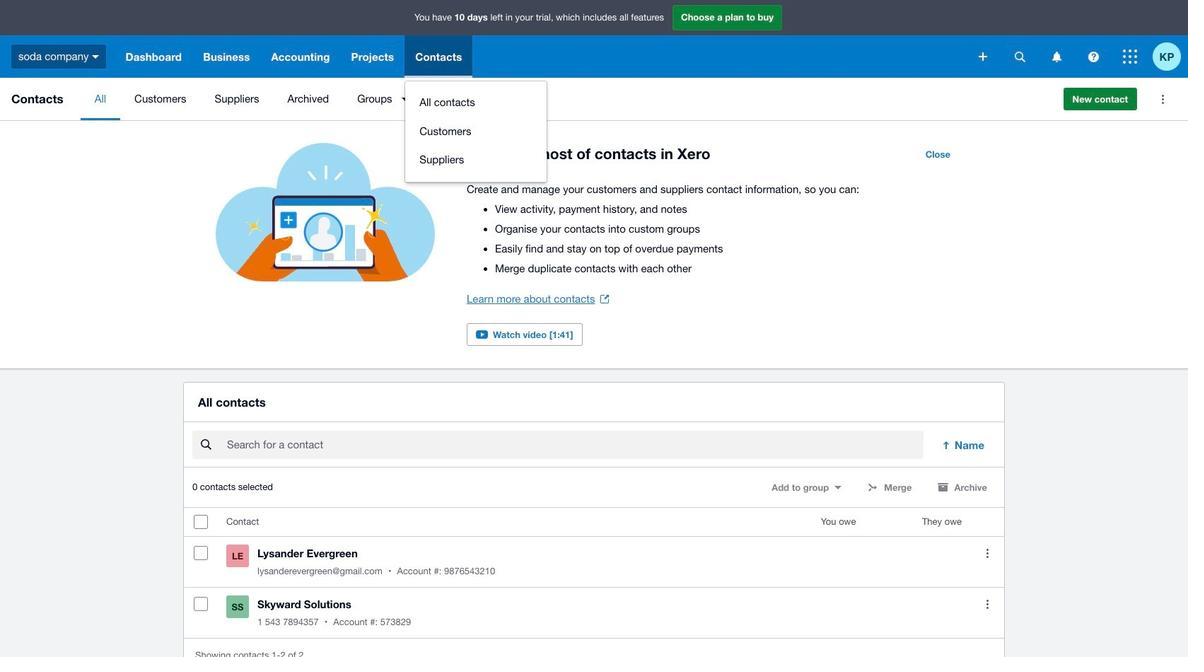 Task type: locate. For each thing, give the bounding box(es) containing it.
svg image
[[1015, 51, 1026, 62], [1052, 51, 1062, 62], [1089, 51, 1099, 62], [979, 52, 988, 61]]

1 horizontal spatial svg image
[[1124, 50, 1138, 64]]

banner
[[0, 0, 1189, 182]]

1 more row options image from the top
[[974, 539, 1002, 568]]

list box
[[406, 81, 547, 182]]

contact list table element
[[184, 508, 1005, 638]]

menu
[[80, 78, 1052, 120]]

Search for a contact field
[[226, 432, 924, 459]]

1 vertical spatial more row options image
[[974, 590, 1002, 619]]

svg image
[[1124, 50, 1138, 64], [92, 55, 99, 59]]

group
[[406, 81, 547, 181]]

0 vertical spatial more row options image
[[974, 539, 1002, 568]]

more row options image
[[974, 539, 1002, 568], [974, 590, 1002, 619]]



Task type: vqa. For each thing, say whether or not it's contained in the screenshot.
Discuss link corresponding to Jakaranda Maple Systems discuss
no



Task type: describe. For each thing, give the bounding box(es) containing it.
0 horizontal spatial svg image
[[92, 55, 99, 59]]

actions menu image
[[1149, 85, 1177, 113]]

2 more row options image from the top
[[974, 590, 1002, 619]]



